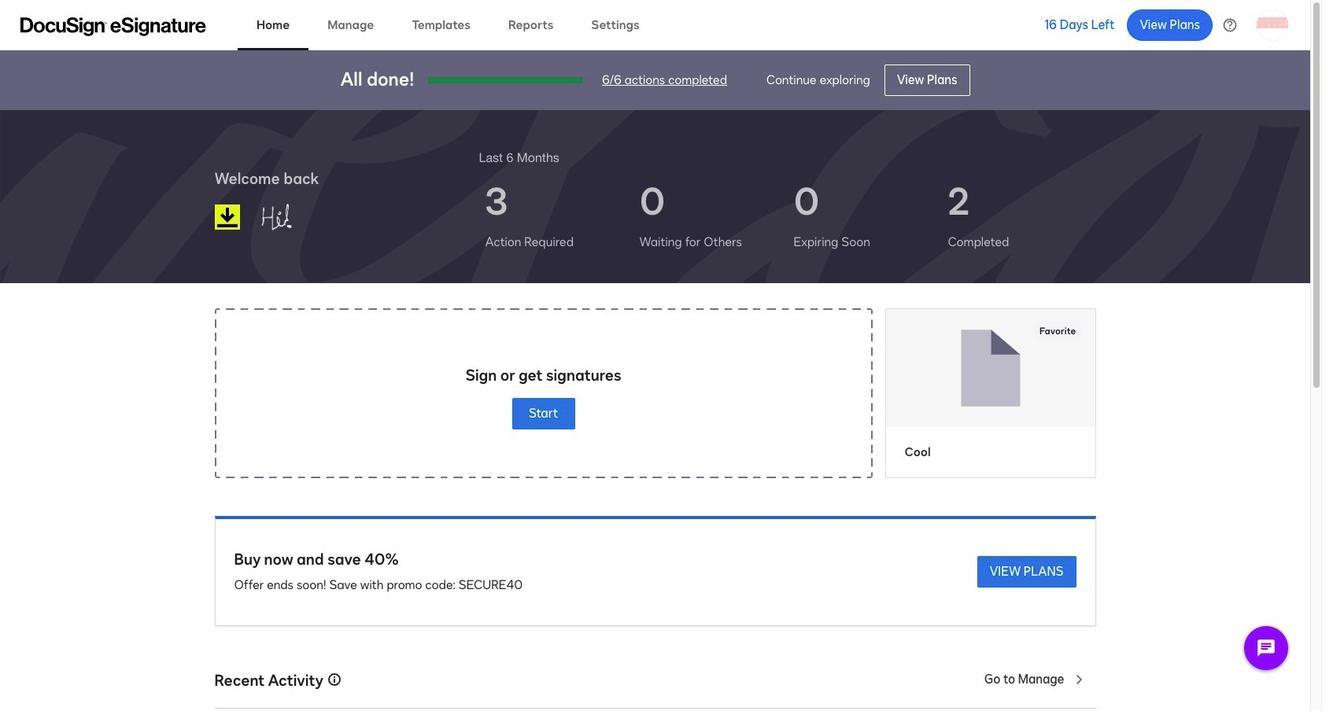 Task type: describe. For each thing, give the bounding box(es) containing it.
docusign esignature image
[[20, 17, 206, 36]]

docusignlogo image
[[214, 205, 240, 230]]



Task type: vqa. For each thing, say whether or not it's contained in the screenshot.
the View Shared Folders icon at the left of page
no



Task type: locate. For each thing, give the bounding box(es) containing it.
your uploaded profile image image
[[1257, 9, 1288, 41]]

generic name image
[[253, 197, 335, 238]]

use cool image
[[886, 309, 1095, 427]]

heading
[[479, 148, 559, 167]]

list
[[479, 167, 1096, 264]]



